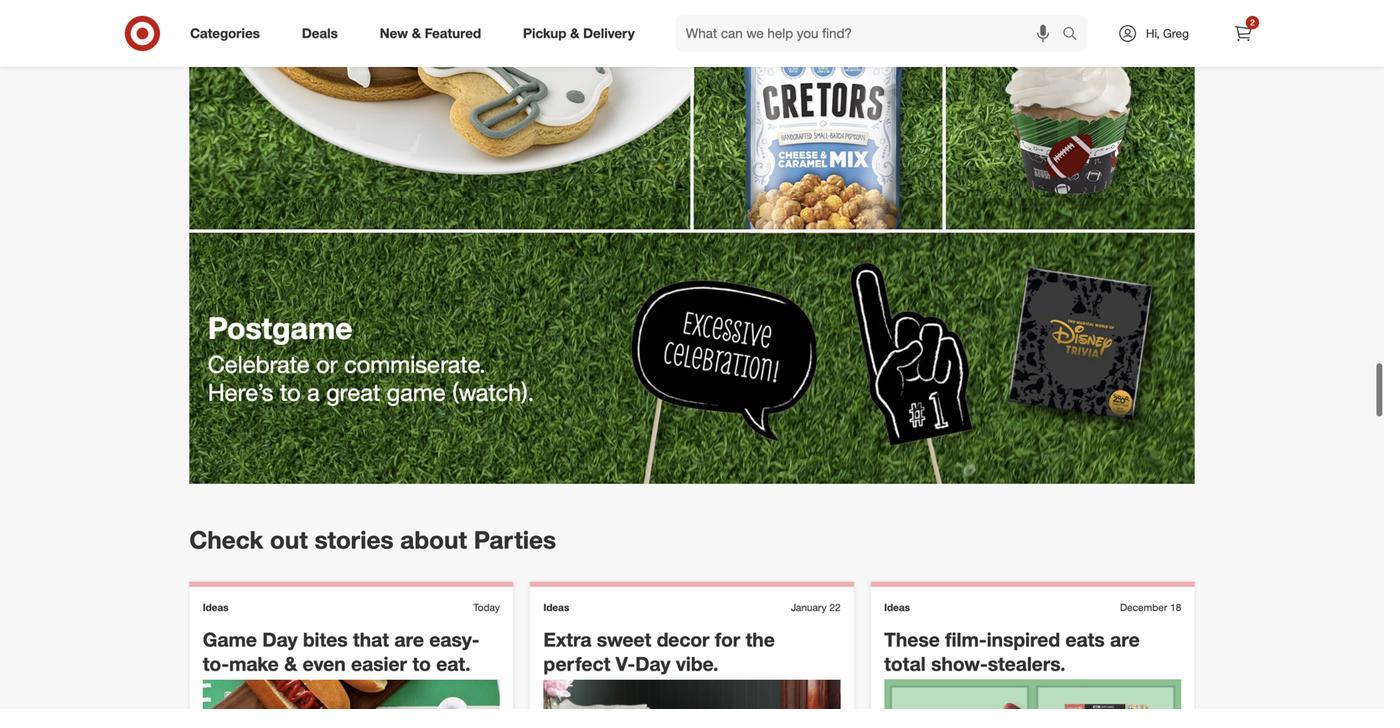 Task type: vqa. For each thing, say whether or not it's contained in the screenshot.
Game Day bites that are easy-to-make & even easier to eat. image
yes



Task type: describe. For each thing, give the bounding box(es) containing it.
for
[[715, 629, 741, 652]]

deals link
[[288, 15, 359, 52]]

bites
[[303, 629, 348, 652]]

18
[[1171, 602, 1182, 614]]

extra sweet decor for the perfect v-day vibe. image
[[544, 680, 841, 710]]

day inside extra sweet decor for the perfect v-day vibe.
[[636, 653, 671, 676]]

delivery
[[583, 25, 635, 42]]

new & featured link
[[366, 15, 502, 52]]

to inside game day bites that are easy- to-make & even easier to eat.
[[413, 653, 431, 676]]

ideas for extra sweet decor for the perfect v-day vibe.
[[544, 602, 570, 614]]

(watch).
[[452, 378, 534, 407]]

v-
[[616, 653, 636, 676]]

sweet
[[597, 629, 652, 652]]

new
[[380, 25, 408, 42]]

vibe.
[[676, 653, 719, 676]]

check out stories about parties
[[189, 525, 556, 555]]

2
[[1251, 17, 1255, 28]]

december 18
[[1120, 602, 1182, 614]]

postgame
[[208, 310, 353, 347]]

categories
[[190, 25, 260, 42]]

a
[[307, 378, 320, 407]]

film-
[[946, 629, 987, 652]]

that
[[353, 629, 389, 652]]

even
[[303, 653, 346, 676]]

new & featured
[[380, 25, 481, 42]]

perfect
[[544, 653, 611, 676]]

make
[[229, 653, 279, 676]]

parties
[[474, 525, 556, 555]]

pickup & delivery link
[[509, 15, 656, 52]]

total
[[885, 653, 926, 676]]

here's
[[208, 378, 274, 407]]

to-
[[203, 653, 229, 676]]

to inside postgame celebrate or commiserate. here's to a great game (watch).
[[280, 378, 301, 407]]

day inside game day bites that are easy- to-make & even easier to eat.
[[262, 629, 298, 652]]

inspired
[[987, 629, 1061, 652]]

ideas for game day bites that are easy- to-make & even easier to eat.
[[203, 602, 229, 614]]

postgame celebrate or commiserate. here's to a great game (watch).
[[208, 310, 534, 407]]

easier
[[351, 653, 407, 676]]

2 link
[[1225, 15, 1262, 52]]

greg
[[1163, 26, 1189, 41]]

easy-
[[430, 629, 480, 652]]

great
[[326, 378, 380, 407]]

deals
[[302, 25, 338, 42]]

stealers.
[[988, 653, 1066, 676]]



Task type: locate. For each thing, give the bounding box(es) containing it.
are inside game day bites that are easy- to-make & even easier to eat.
[[395, 629, 424, 652]]

2 horizontal spatial ideas
[[885, 602, 910, 614]]

2 are from the left
[[1111, 629, 1140, 652]]

are inside these film-inspired eats are total show-stealers.
[[1111, 629, 1140, 652]]

game
[[203, 629, 257, 652]]

2 horizontal spatial &
[[570, 25, 580, 42]]

extra
[[544, 629, 592, 652]]

commiserate.
[[344, 350, 486, 379]]

pickup
[[523, 25, 567, 42]]

or
[[316, 350, 338, 379]]

& left even
[[284, 653, 297, 676]]

today
[[473, 602, 500, 614]]

stories
[[315, 525, 394, 555]]

extra sweet decor for the perfect v-day vibe.
[[544, 629, 775, 676]]

1 horizontal spatial to
[[413, 653, 431, 676]]

hi, greg
[[1146, 26, 1189, 41]]

1 ideas from the left
[[203, 602, 229, 614]]

2 ideas from the left
[[544, 602, 570, 614]]

0 horizontal spatial &
[[284, 653, 297, 676]]

are
[[395, 629, 424, 652], [1111, 629, 1140, 652]]

categories link
[[176, 15, 281, 52]]

eat.
[[436, 653, 471, 676]]

celebrate
[[208, 350, 310, 379]]

the
[[746, 629, 775, 652]]

game day bites that are easy- to-make & even easier to eat.
[[203, 629, 480, 676]]

to left eat.
[[413, 653, 431, 676]]

day up make
[[262, 629, 298, 652]]

january 22
[[791, 602, 841, 614]]

1 horizontal spatial ideas
[[544, 602, 570, 614]]

& right pickup
[[570, 25, 580, 42]]

0 horizontal spatial day
[[262, 629, 298, 652]]

featured
[[425, 25, 481, 42]]

these film-inspired eats are total show-stealers.
[[885, 629, 1140, 676]]

1 horizontal spatial &
[[412, 25, 421, 42]]

0 horizontal spatial are
[[395, 629, 424, 652]]

& for pickup
[[570, 25, 580, 42]]

are right that
[[395, 629, 424, 652]]

22
[[830, 602, 841, 614]]

ideas for these film-inspired eats are total show-stealers.
[[885, 602, 910, 614]]

december
[[1120, 602, 1168, 614]]

day
[[262, 629, 298, 652], [636, 653, 671, 676]]

0 vertical spatial to
[[280, 378, 301, 407]]

& inside game day bites that are easy- to-make & even easier to eat.
[[284, 653, 297, 676]]

these film-inspired eats are total show-stealers. image
[[885, 680, 1182, 710]]

game
[[387, 378, 446, 407]]

1 vertical spatial to
[[413, 653, 431, 676]]

0 horizontal spatial ideas
[[203, 602, 229, 614]]

1 are from the left
[[395, 629, 424, 652]]

pickup & delivery
[[523, 25, 635, 42]]

& for new
[[412, 25, 421, 42]]

day down sweet
[[636, 653, 671, 676]]

1 horizontal spatial day
[[636, 653, 671, 676]]

check
[[189, 525, 263, 555]]

1 horizontal spatial are
[[1111, 629, 1140, 652]]

game day bites that are easy-to-make & even easier to eat. image
[[203, 680, 500, 710]]

about
[[400, 525, 467, 555]]

are for that
[[395, 629, 424, 652]]

& right new at the top
[[412, 25, 421, 42]]

What can we help you find? suggestions appear below search field
[[676, 15, 1067, 52]]

ideas up extra
[[544, 602, 570, 614]]

3 ideas from the left
[[885, 602, 910, 614]]

search
[[1055, 27, 1095, 43]]

eats
[[1066, 629, 1105, 652]]

these
[[885, 629, 940, 652]]

ideas
[[203, 602, 229, 614], [544, 602, 570, 614], [885, 602, 910, 614]]

0 horizontal spatial to
[[280, 378, 301, 407]]

out
[[270, 525, 308, 555]]

to
[[280, 378, 301, 407], [413, 653, 431, 676]]

ideas up game
[[203, 602, 229, 614]]

big dot of happiness end zone - football photo booth props kit - 20 count, the magical world of disney trivia game image
[[189, 233, 1195, 484]]

&
[[412, 25, 421, 42], [570, 25, 580, 42], [284, 653, 297, 676]]

january
[[791, 602, 827, 614]]

are for eats
[[1111, 629, 1140, 652]]

show-
[[931, 653, 988, 676]]

to left a on the bottom left of the page
[[280, 378, 301, 407]]

decor
[[657, 629, 710, 652]]

ideas up these
[[885, 602, 910, 614]]

hi,
[[1146, 26, 1160, 41]]

search button
[[1055, 15, 1095, 55]]

are down december
[[1111, 629, 1140, 652]]



